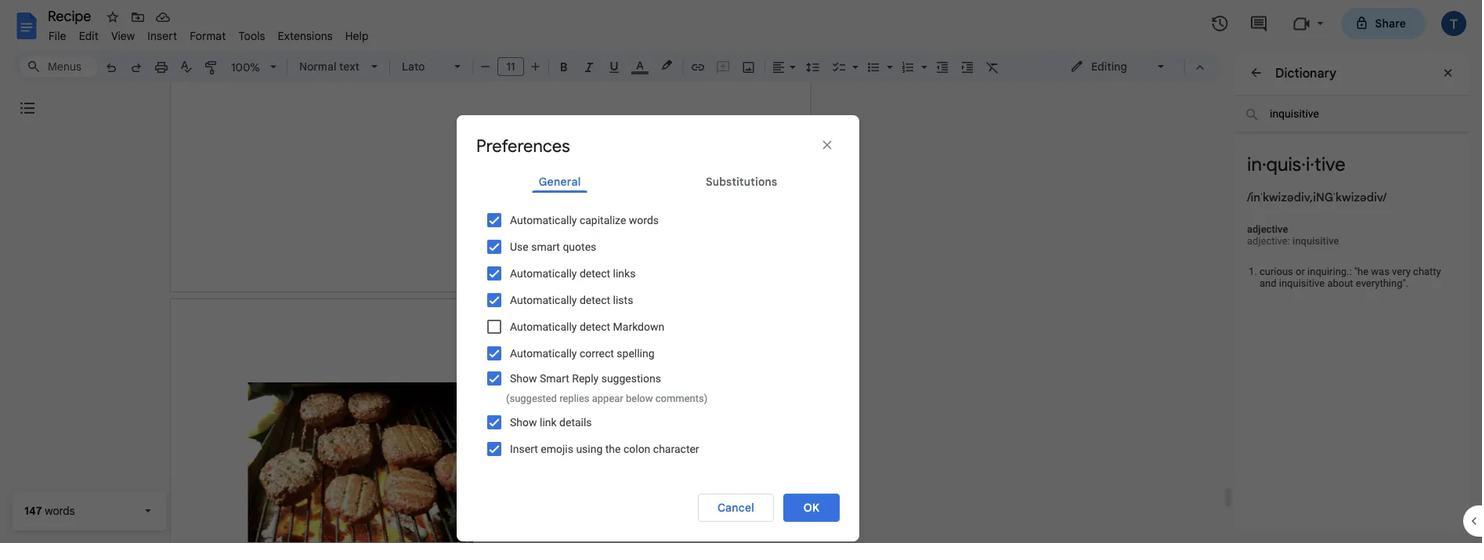 Task type: locate. For each thing, give the bounding box(es) containing it.
ok
[[804, 501, 820, 515]]

2 show from the top
[[510, 416, 537, 429]]

1 / from the left
[[1248, 190, 1251, 205]]

automatically for automatically detect markdown
[[510, 320, 577, 333]]

dictionary results for inquisitive section
[[1235, 51, 1470, 543]]

menu bar
[[42, 20, 375, 46]]

inquisitive right and
[[1280, 277, 1325, 289]]

words
[[629, 214, 659, 227]]

automatically detect lists
[[510, 294, 634, 307]]

cancel button
[[698, 494, 774, 522]]

3 automatically from the top
[[510, 294, 577, 307]]

Menus field
[[20, 56, 98, 78]]

Show link details checkbox
[[487, 415, 502, 430]]

"he
[[1355, 266, 1369, 277]]

spelling
[[617, 347, 655, 360]]

2 automatically from the top
[[510, 267, 577, 280]]

cancel
[[718, 501, 755, 515]]

0 vertical spatial detect
[[580, 267, 611, 280]]

in·quis·i·tive
[[1248, 153, 1346, 176]]

show left link
[[510, 416, 537, 429]]

3 detect from the top
[[580, 320, 611, 333]]

inquiring.
[[1308, 266, 1350, 277]]

tab list containing general
[[477, 169, 840, 207]]

adjective adjective: inquisitive
[[1248, 223, 1340, 247]]

4 automatically from the top
[[510, 320, 577, 333]]

very
[[1393, 266, 1411, 277]]

Rename text field
[[42, 6, 100, 25]]

show inside show smart reply suggestions (suggested replies appear below comments)
[[510, 372, 537, 385]]

ok button
[[784, 494, 840, 522]]

suggestions
[[602, 372, 661, 385]]

1 vertical spatial inquisitive
[[1280, 277, 1325, 289]]

0 vertical spatial show
[[510, 372, 537, 385]]

Automatically detect Markdown checkbox
[[487, 320, 502, 334]]

emojis
[[541, 443, 574, 456]]

2 vertical spatial detect
[[580, 320, 611, 333]]

1 automatically from the top
[[510, 214, 577, 227]]

5 automatically from the top
[[510, 347, 577, 360]]

link
[[540, 416, 557, 429]]

was
[[1372, 266, 1390, 277]]

substitutions
[[706, 175, 778, 189]]

/
[[1248, 190, 1251, 205], [1383, 190, 1387, 205]]

inquisitive
[[1293, 235, 1340, 247], [1280, 277, 1325, 289]]

tab list
[[477, 169, 840, 207]]

show up (suggested in the bottom of the page
[[510, 372, 537, 385]]

about
[[1328, 277, 1354, 289]]

dictionary
[[1276, 65, 1337, 81]]

general
[[539, 175, 581, 189]]

1 vertical spatial show
[[510, 416, 537, 429]]

adjective
[[1248, 223, 1289, 235]]

2 detect from the top
[[580, 294, 611, 307]]

comments)
[[656, 392, 708, 404]]

detect up correct
[[580, 320, 611, 333]]

/ up the adjective
[[1248, 190, 1251, 205]]

automatically capitalize words
[[510, 214, 659, 227]]

links
[[613, 267, 636, 280]]

detect left links
[[580, 267, 611, 280]]

/ up was
[[1383, 190, 1387, 205]]

detect
[[580, 267, 611, 280], [580, 294, 611, 307], [580, 320, 611, 333]]

chatty
[[1414, 266, 1442, 277]]

inquisitive up curious or inquiring.
[[1293, 235, 1340, 247]]

menu bar banner
[[0, 0, 1483, 543]]

detect up automatically detect markdown
[[580, 294, 611, 307]]

below
[[626, 392, 653, 404]]

inˈkwizədiv,
[[1251, 190, 1314, 205]]

1 vertical spatial detect
[[580, 294, 611, 307]]

1 detect from the top
[[580, 267, 611, 280]]

0 vertical spatial inquisitive
[[1293, 235, 1340, 247]]

automatically
[[510, 214, 577, 227], [510, 267, 577, 280], [510, 294, 577, 307], [510, 320, 577, 333], [510, 347, 577, 360]]

correct
[[580, 347, 614, 360]]

ingˈkwizədiv
[[1314, 190, 1383, 205]]

0 horizontal spatial /
[[1248, 190, 1251, 205]]

Automatically detect links checkbox
[[487, 266, 502, 281]]

inquisitive inside adjective adjective: inquisitive
[[1293, 235, 1340, 247]]

Automatically correct spelling checkbox
[[487, 346, 502, 361]]

automatically for automatically capitalize words
[[510, 214, 577, 227]]

1 show from the top
[[510, 372, 537, 385]]

show
[[510, 372, 537, 385], [510, 416, 537, 429]]

preferences
[[477, 135, 570, 157]]

2 / from the left
[[1383, 190, 1387, 205]]

markdown
[[613, 320, 665, 333]]

1 horizontal spatial /
[[1383, 190, 1387, 205]]

main toolbar
[[97, 0, 1006, 324]]

share. private to only me. image
[[1356, 16, 1370, 30]]



Task type: describe. For each thing, give the bounding box(es) containing it.
curious
[[1260, 266, 1294, 277]]

:
[[1350, 266, 1353, 277]]

show link details
[[510, 416, 592, 429]]

"he was very chatty and inquisitive about everything"
[[1260, 266, 1442, 289]]

Star checkbox
[[102, 6, 124, 28]]

colon
[[624, 443, 651, 456]]

/ inˈkwizədiv, ingˈkwizədiv /
[[1248, 190, 1387, 205]]

adjective:
[[1248, 235, 1291, 247]]

smart
[[532, 240, 560, 253]]

show for show smart reply suggestions (suggested replies appear below comments)
[[510, 372, 537, 385]]

tab list inside preferences dialog
[[477, 169, 840, 207]]

curious or inquiring.
[[1260, 266, 1350, 277]]

Use smart quotes checkbox
[[487, 240, 502, 254]]

Show Smart Reply suggestions checkbox
[[487, 372, 502, 386]]

replies
[[560, 392, 590, 404]]

.
[[1407, 277, 1409, 289]]

preferences dialog
[[457, 115, 860, 542]]

use
[[510, 240, 529, 253]]

Automatically detect lists checkbox
[[487, 293, 502, 307]]

Automatically capitalize words checkbox
[[487, 213, 502, 227]]

preferences heading
[[477, 135, 633, 157]]

automatically correct spelling
[[510, 347, 655, 360]]

and
[[1260, 277, 1277, 289]]

or
[[1296, 266, 1306, 277]]

appear
[[592, 392, 624, 404]]

detect for links
[[580, 267, 611, 280]]

menu bar inside menu bar banner
[[42, 20, 375, 46]]

detect for markdown
[[580, 320, 611, 333]]

capitalize
[[580, 214, 626, 227]]

detect for lists
[[580, 294, 611, 307]]

insert
[[510, 443, 538, 456]]

automatically for automatically correct spelling
[[510, 347, 577, 360]]

show for show link details
[[510, 416, 537, 429]]

show smart reply suggestions (suggested replies appear below comments)
[[506, 372, 708, 404]]

using
[[576, 443, 603, 456]]

Search dictionary text field
[[1235, 96, 1469, 132]]

automatically detect links
[[510, 267, 636, 280]]

(suggested
[[506, 392, 557, 404]]

reply
[[572, 372, 599, 385]]

Insert emojis using the colon character checkbox
[[487, 442, 502, 456]]

everything"
[[1357, 277, 1407, 289]]

lists
[[613, 294, 634, 307]]

in·quis·i·tive application
[[0, 0, 1483, 543]]

insert emojis using the colon character
[[510, 443, 700, 456]]

dictionary heading
[[1276, 63, 1337, 82]]

automatically detect markdown
[[510, 320, 665, 333]]

automatically for automatically detect lists
[[510, 294, 577, 307]]

inquisitive inside the "he was very chatty and inquisitive about everything"
[[1280, 277, 1325, 289]]

the
[[606, 443, 621, 456]]

use smart quotes
[[510, 240, 597, 253]]

smart
[[540, 372, 570, 385]]

details
[[560, 416, 592, 429]]

quotes
[[563, 240, 597, 253]]

character
[[654, 443, 700, 456]]

automatically for automatically detect links
[[510, 267, 577, 280]]



Task type: vqa. For each thing, say whether or not it's contained in the screenshot.
the Automatically correct spelling checkbox
yes



